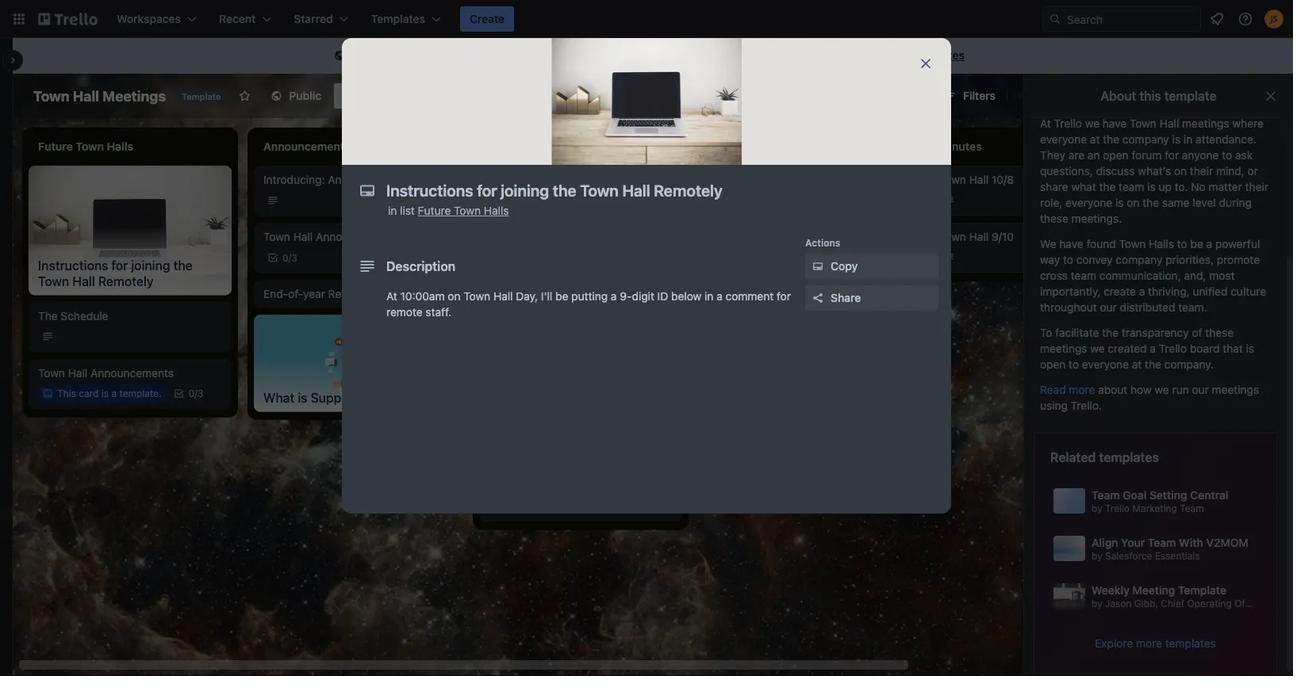 Task type: describe. For each thing, give the bounding box(es) containing it.
schedule
[[61, 309, 108, 322]]

operating
[[1188, 598, 1232, 609]]

the up 'discuss'
[[1103, 133, 1120, 146]]

is left public
[[376, 49, 384, 62]]

a down communication,
[[1139, 285, 1146, 298]]

to left copy.
[[613, 49, 624, 62]]

1 horizontal spatial template
[[772, 49, 818, 62]]

at 10:00am on town hall day, i'll be putting a 9-digit id below in a comment for remote staff.
[[387, 290, 791, 319]]

to
[[1040, 327, 1053, 340]]

related
[[1051, 450, 1096, 465]]

announcements for town hall announcements link on top of 'introducing: laura' link
[[767, 173, 850, 187]]

read
[[1040, 384, 1066, 397]]

a up priorities,
[[1207, 238, 1213, 251]]

run
[[1173, 384, 1189, 397]]

0 vertical spatial template
[[182, 92, 221, 102]]

board inside to facilitate the transparency of these meetings we created a trello board that is open to everyone at the company.
[[1190, 342, 1220, 356]]

1 vertical spatial 0 / 3
[[189, 388, 203, 399]]

we inside to facilitate the transparency of these meetings we created a trello board that is open to everyone at the company.
[[1091, 342, 1105, 356]]

discuss
[[1097, 165, 1135, 178]]

update for product update
[[532, 501, 570, 514]]

the left internet at left top
[[551, 49, 568, 62]]

create board from template
[[673, 49, 818, 62]]

end-of-year review for sales
[[263, 288, 412, 301]]

same
[[1163, 196, 1190, 210]]

this is a public template for anyone on the internet to copy.
[[351, 49, 654, 62]]

town hall announcements for town hall announcements link over company update link
[[489, 173, 625, 187]]

actions
[[806, 237, 841, 248]]

1 horizontal spatial 0
[[283, 252, 289, 263]]

the up created
[[1103, 327, 1119, 340]]

below
[[671, 290, 702, 303]]

our inside we have found town halls to be a powerful way to convey company priorities, promote cross team communication, and, most importantly, create a thriving, unified culture throughout our distributed team.
[[1100, 301, 1117, 314]]

10/8
[[992, 173, 1014, 187]]

most
[[1210, 269, 1235, 283]]

team inside at trello we have town hall meetings where everyone at the company is in attendance. they are an open forum for anyone to ask questions, discuss what's on their mind, or share what the team is up to. no matter their role, everyone is on the same level during these meetings.
[[1119, 181, 1145, 194]]

to up priorities,
[[1178, 238, 1188, 251]]

the up how
[[1145, 358, 1162, 371]]

internet
[[571, 49, 610, 62]]

have inside at trello we have town hall meetings where everyone at the company is in attendance. they are an open forum for anyone to ask questions, discuss what's on their mind, or share what the team is up to. no matter their role, everyone is on the same level during these meetings.
[[1103, 117, 1127, 130]]

share
[[831, 292, 861, 305]]

this card is a template.
[[57, 388, 162, 399]]

1 vertical spatial everyone
[[1066, 196, 1113, 210]]

2 vertical spatial more
[[1137, 638, 1163, 651]]

that
[[1223, 342, 1244, 356]]

trello inside at trello we have town hall meetings where everyone at the company is in attendance. they are an open forum for anyone to ask questions, discuss what's on their mind, or share what the team is up to. no matter their role, everyone is on the same level during these meetings.
[[1054, 117, 1083, 130]]

end-of-year review for sales link
[[263, 287, 448, 302]]

1 horizontal spatial explore more templates link
[[1095, 636, 1216, 652]]

0 notifications image
[[1208, 10, 1227, 29]]

copy.
[[627, 49, 654, 62]]

0 horizontal spatial explore more templates
[[841, 49, 965, 62]]

0 vertical spatial explore
[[841, 49, 880, 62]]

these inside to facilitate the transparency of these meetings we created a trello board that is open to everyone at the company.
[[1206, 327, 1234, 340]]

primary element
[[0, 0, 1294, 38]]

have inside we have found town halls to be a powerful way to convey company priorities, promote cross team communication, and, most importantly, create a thriving, unified culture throughout our distributed team.
[[1060, 238, 1084, 251]]

at for at trello we have town hall meetings where everyone at the company is in attendance. they are an open forum for anyone to ask questions, discuss what's on their mind, or share what the team is up to. no matter their role, everyone is on the same level during these meetings.
[[1040, 117, 1051, 130]]

introducing: for introducing: laura
[[714, 231, 776, 244]]

town hall announcements for town hall announcements link on top of 'introducing: laura' link
[[714, 173, 850, 187]]

related templates
[[1051, 450, 1160, 465]]

town hall 9/10
[[940, 231, 1014, 244]]

powerful
[[1216, 238, 1261, 251]]

what's
[[1138, 165, 1172, 178]]

align your team with v2mom by salesforce essentials
[[1092, 537, 1249, 562]]

10:00am
[[400, 290, 445, 303]]

what
[[1072, 181, 1097, 194]]

hall for town hall announcements link below introducing: andre link
[[293, 231, 313, 244]]

way
[[1040, 254, 1060, 267]]

mind,
[[1217, 165, 1245, 178]]

2 horizontal spatial template
[[1165, 88, 1217, 104]]

is up meetings.
[[1116, 196, 1124, 210]]

for left sales
[[368, 288, 382, 301]]

forum
[[1132, 149, 1162, 162]]

in inside at trello we have town hall meetings where everyone at the company is in attendance. they are an open forum for anyone to ask questions, discuss what's on their mind, or share what the team is up to. no matter their role, everyone is on the same level during these meetings.
[[1184, 133, 1193, 146]]

hall inside at 10:00am on town hall day, i'll be putting a 9-digit id below in a comment for remote staff.
[[494, 290, 513, 303]]

town hall announcements link down introducing: andre link
[[263, 229, 448, 245]]

introducing: laura link
[[714, 229, 898, 245]]

cross
[[1040, 269, 1068, 283]]

1 vertical spatial their
[[1246, 181, 1269, 194]]

product update link
[[489, 500, 673, 516]]

1 horizontal spatial /
[[289, 252, 291, 263]]

v2mom
[[1207, 537, 1249, 550]]

the down up
[[1143, 196, 1160, 210]]

town hall announcements link up 'introducing: laura' link
[[714, 172, 898, 188]]

we
[[1040, 238, 1057, 251]]

communication,
[[1100, 269, 1182, 283]]

central
[[1191, 489, 1229, 502]]

sm image
[[810, 259, 826, 275]]

2 horizontal spatial templates
[[1166, 638, 1216, 651]]

id
[[658, 290, 668, 303]]

culture
[[1231, 285, 1267, 298]]

read more link
[[1040, 384, 1096, 397]]

attendance.
[[1196, 133, 1257, 146]]

public
[[396, 49, 427, 62]]

hall for town hall announcements link on top of template.
[[68, 367, 88, 380]]

up
[[1159, 181, 1172, 194]]

company inside at trello we have town hall meetings where everyone at the company is in attendance. they are an open forum for anyone to ask questions, discuss what's on their mind, or share what the team is up to. no matter their role, everyone is on the same level during these meetings.
[[1123, 133, 1170, 146]]

this for this is a public template for anyone on the internet to copy.
[[351, 49, 373, 62]]

remote
[[387, 306, 423, 319]]

are
[[1069, 149, 1085, 162]]

your
[[1122, 537, 1145, 550]]

putting
[[572, 290, 608, 303]]

how
[[1131, 384, 1152, 397]]

everyone inside to facilitate the transparency of these meetings we created a trello board that is open to everyone at the company.
[[1082, 358, 1129, 371]]

town inside at 10:00am on town hall day, i'll be putting a 9-digit id below in a comment for remote staff.
[[464, 290, 491, 303]]

team inside we have found town halls to be a powerful way to convey company priorities, promote cross team communication, and, most importantly, create a thriving, unified culture throughout our distributed team.
[[1071, 269, 1097, 283]]

announcements for town hall announcements link on top of template.
[[91, 367, 174, 380]]

the down 'discuss'
[[1100, 181, 1116, 194]]

to inside at trello we have town hall meetings where everyone at the company is in attendance. they are an open forum for anyone to ask questions, discuss what's on their mind, or share what the team is up to. no matter their role, everyone is on the same level during these meetings.
[[1222, 149, 1233, 162]]

template.
[[119, 388, 162, 399]]

a left public
[[387, 49, 393, 62]]

we for trello
[[1086, 117, 1100, 130]]

transparency
[[1122, 327, 1189, 340]]

review
[[328, 288, 365, 301]]

on inside at 10:00am on town hall day, i'll be putting a 9-digit id below in a comment for remote staff.
[[448, 290, 461, 303]]

jason
[[1106, 598, 1132, 609]]

goal
[[1123, 489, 1147, 502]]

town hall 10/8
[[940, 173, 1014, 187]]

this
[[1140, 88, 1162, 104]]

year
[[303, 288, 325, 301]]

the schedule link
[[38, 308, 222, 324]]

is inside to facilitate the transparency of these meetings we created a trello board that is open to everyone at the company.
[[1247, 342, 1255, 356]]

0 vertical spatial their
[[1190, 165, 1214, 178]]

town hall 9/10 link
[[940, 229, 1124, 245]]

laura
[[779, 231, 807, 244]]

essentials
[[1156, 551, 1201, 562]]

salesforce
[[1106, 551, 1153, 562]]

andre
[[328, 173, 359, 187]]

convey
[[1077, 254, 1113, 267]]

trello inside to facilitate the transparency of these meetings we created a trello board that is open to everyone at the company.
[[1159, 342, 1187, 356]]

template inside weekly meeting template by jason gibb, chief operating officer @ bng
[[1179, 585, 1227, 598]]

0 horizontal spatial 0
[[189, 388, 195, 399]]

to right way
[[1063, 254, 1074, 267]]

day,
[[516, 290, 538, 303]]

company
[[489, 231, 537, 244]]

0 vertical spatial templates
[[913, 49, 965, 62]]

town inside board name text field
[[33, 87, 70, 104]]

3 / 3
[[508, 195, 523, 206]]

0 horizontal spatial more
[[883, 49, 910, 62]]

meetings for attendance.
[[1183, 117, 1230, 130]]

0 vertical spatial /
[[514, 195, 517, 206]]

a inside to facilitate the transparency of these meetings we created a trello board that is open to everyone at the company.
[[1150, 342, 1156, 356]]

on up to.
[[1175, 165, 1187, 178]]

during
[[1220, 196, 1252, 210]]

staff.
[[426, 306, 452, 319]]

anyone inside at trello we have town hall meetings where everyone at the company is in attendance. they are an open forum for anyone to ask questions, discuss what's on their mind, or share what the team is up to. no matter their role, everyone is on the same level during these meetings.
[[1182, 149, 1219, 162]]

introducing: for introducing: andre
[[263, 173, 325, 187]]

for inside at 10:00am on town hall day, i'll be putting a 9-digit id below in a comment for remote staff.
[[777, 290, 791, 303]]

open information menu image
[[1238, 11, 1254, 27]]

and,
[[1185, 269, 1207, 283]]

share
[[1040, 181, 1069, 194]]

halls for future
[[484, 204, 509, 217]]

meeting
[[1133, 585, 1176, 598]]

to facilitate the transparency of these meetings we created a trello board that is open to everyone at the company.
[[1040, 327, 1255, 371]]

facilitate
[[1056, 327, 1100, 340]]

list
[[400, 204, 415, 217]]

0 horizontal spatial team
[[1092, 489, 1120, 502]]

hall inside board name text field
[[73, 87, 99, 104]]

create for create
[[470, 12, 505, 25]]

throughout
[[1040, 301, 1097, 314]]

in list future town halls
[[388, 204, 509, 217]]

is right card
[[101, 388, 109, 399]]

or
[[1248, 165, 1259, 178]]

filters
[[964, 89, 996, 102]]



Task type: locate. For each thing, give the bounding box(es) containing it.
be inside we have found town halls to be a powerful way to convey company priorities, promote cross team communication, and, most importantly, create a thriving, unified culture throughout our distributed team.
[[1191, 238, 1204, 251]]

0 horizontal spatial be
[[556, 290, 569, 303]]

update right company
[[540, 231, 578, 244]]

2 vertical spatial meetings
[[1212, 384, 1260, 397]]

create board from template link
[[663, 43, 828, 68]]

0 vertical spatial we
[[1086, 117, 1100, 130]]

1 horizontal spatial have
[[1103, 117, 1127, 130]]

trello
[[1054, 117, 1083, 130], [1159, 342, 1187, 356], [1106, 503, 1130, 514]]

0 vertical spatial this
[[351, 49, 373, 62]]

team down central
[[1180, 503, 1204, 514]]

they
[[1040, 149, 1066, 162]]

the schedule
[[38, 309, 108, 322]]

copy
[[831, 260, 858, 273]]

0 vertical spatial create
[[470, 12, 505, 25]]

1 vertical spatial at
[[387, 290, 397, 303]]

chief
[[1161, 598, 1185, 609]]

team
[[1092, 489, 1120, 502], [1180, 503, 1204, 514], [1148, 537, 1177, 550]]

their down or
[[1246, 181, 1269, 194]]

is down about this template
[[1173, 133, 1181, 146]]

introducing: andre link
[[263, 172, 448, 188]]

announcements up template.
[[91, 367, 174, 380]]

explore more templates link up filters button
[[831, 43, 975, 68]]

announcements up company update link
[[541, 173, 625, 187]]

trello up company.
[[1159, 342, 1187, 356]]

0 horizontal spatial introducing:
[[263, 173, 325, 187]]

by down weekly
[[1092, 598, 1103, 609]]

templates up the goal on the right bottom of page
[[1099, 450, 1160, 465]]

explore more templates up filters button
[[841, 49, 965, 62]]

in inside at 10:00am on town hall day, i'll be putting a 9-digit id below in a comment for remote staff.
[[705, 290, 714, 303]]

None text field
[[379, 176, 902, 205]]

hall inside town hall 9/10 link
[[970, 231, 989, 244]]

0 horizontal spatial /
[[195, 388, 197, 399]]

template
[[430, 49, 475, 62], [772, 49, 818, 62], [1165, 88, 1217, 104]]

we for how
[[1155, 384, 1170, 397]]

update for company update
[[540, 231, 578, 244]]

be inside at 10:00am on town hall day, i'll be putting a 9-digit id below in a comment for remote staff.
[[556, 290, 569, 303]]

at up remote
[[387, 290, 397, 303]]

1 horizontal spatial 0 / 3
[[283, 252, 297, 263]]

search image
[[1049, 13, 1062, 25]]

meetings inside about how we run our meetings using trello.
[[1212, 384, 1260, 397]]

introducing: left andre
[[263, 173, 325, 187]]

team inside align your team with v2mom by salesforce essentials
[[1148, 537, 1177, 550]]

at inside at 10:00am on town hall day, i'll be putting a 9-digit id below in a comment for remote staff.
[[387, 290, 397, 303]]

hall inside at trello we have town hall meetings where everyone at the company is in attendance. they are an open forum for anyone to ask questions, discuss what's on their mind, or share what the team is up to. no matter their role, everyone is on the same level during these meetings.
[[1160, 117, 1180, 130]]

open inside to facilitate the transparency of these meetings we created a trello board that is open to everyone at the company.
[[1040, 358, 1066, 371]]

this for this card is a template.
[[57, 388, 76, 399]]

0 vertical spatial introducing:
[[263, 173, 325, 187]]

trello inside 'team goal setting central by trello marketing team'
[[1106, 503, 1130, 514]]

these down role,
[[1040, 212, 1069, 225]]

1 vertical spatial halls
[[1149, 238, 1175, 251]]

align
[[1092, 537, 1119, 550]]

0 vertical spatial be
[[1191, 238, 1204, 251]]

hall up card
[[68, 367, 88, 380]]

0 vertical spatial board
[[711, 49, 742, 62]]

template right from
[[772, 49, 818, 62]]

1 horizontal spatial trello
[[1106, 503, 1130, 514]]

our right run
[[1192, 384, 1209, 397]]

company
[[1123, 133, 1170, 146], [1116, 254, 1163, 267]]

star or unstar board image
[[238, 90, 251, 102]]

hall left 10/8 in the right of the page
[[970, 173, 989, 187]]

2 horizontal spatial more
[[1137, 638, 1163, 651]]

1 horizontal spatial templates
[[1099, 450, 1160, 465]]

everyone up about
[[1082, 358, 1129, 371]]

explore more templates link down gibb,
[[1095, 636, 1216, 652]]

introducing: laura
[[714, 231, 807, 244]]

these up that
[[1206, 327, 1234, 340]]

by up align
[[1092, 503, 1103, 514]]

board image
[[344, 89, 357, 102]]

to down attendance.
[[1222, 149, 1233, 162]]

our down create
[[1100, 301, 1117, 314]]

2 vertical spatial /
[[195, 388, 197, 399]]

2 horizontal spatial in
[[1184, 133, 1193, 146]]

1 horizontal spatial our
[[1192, 384, 1209, 397]]

1 vertical spatial board
[[1190, 342, 1220, 356]]

1 vertical spatial update
[[532, 501, 570, 514]]

town hall announcements for town hall announcements link on top of template.
[[38, 367, 174, 380]]

everyone down the 'what'
[[1066, 196, 1113, 210]]

1 horizontal spatial this
[[351, 49, 373, 62]]

hall for town hall announcements link over company update link
[[519, 173, 538, 187]]

by inside 'team goal setting central by trello marketing team'
[[1092, 503, 1103, 514]]

unified
[[1193, 285, 1228, 298]]

1 horizontal spatial team
[[1119, 181, 1145, 194]]

1 vertical spatial create
[[673, 49, 708, 62]]

company update
[[489, 231, 578, 244]]

1 vertical spatial at
[[1132, 358, 1142, 371]]

distributed
[[1120, 301, 1176, 314]]

0 horizontal spatial board
[[711, 49, 742, 62]]

1 horizontal spatial template
[[1179, 585, 1227, 598]]

bng
[[1280, 598, 1294, 609]]

comment
[[726, 290, 774, 303]]

explore more templates down gibb,
[[1095, 638, 1216, 651]]

in right below
[[705, 290, 714, 303]]

explore
[[841, 49, 880, 62], [1095, 638, 1134, 651]]

a right card
[[111, 388, 117, 399]]

0 horizontal spatial explore more templates link
[[831, 43, 975, 68]]

0 vertical spatial at
[[1090, 133, 1100, 146]]

explore more templates
[[841, 49, 965, 62], [1095, 638, 1216, 651]]

announcements for town hall announcements link over company update link
[[541, 173, 625, 187]]

0 vertical spatial open
[[1103, 149, 1129, 162]]

1 vertical spatial these
[[1206, 327, 1234, 340]]

matter
[[1209, 181, 1243, 194]]

meetings
[[103, 87, 166, 104]]

public button
[[261, 83, 331, 109]]

level
[[1193, 196, 1217, 210]]

halls up company
[[484, 204, 509, 217]]

on left internet at left top
[[535, 49, 548, 62]]

trello up are
[[1054, 117, 1083, 130]]

to up read more link
[[1069, 358, 1079, 371]]

0 vertical spatial company
[[1123, 133, 1170, 146]]

Search field
[[1062, 7, 1201, 31]]

0 horizontal spatial template
[[182, 92, 221, 102]]

0 horizontal spatial templates
[[913, 49, 965, 62]]

1 vertical spatial meetings
[[1040, 342, 1088, 356]]

an
[[1088, 149, 1100, 162]]

0 vertical spatial explore more templates
[[841, 49, 965, 62]]

we left run
[[1155, 384, 1170, 397]]

at inside to facilitate the transparency of these meetings we created a trello board that is open to everyone at the company.
[[1132, 358, 1142, 371]]

these
[[1040, 212, 1069, 225], [1206, 327, 1234, 340]]

0 horizontal spatial at
[[387, 290, 397, 303]]

0 horizontal spatial template
[[430, 49, 475, 62]]

0 horizontal spatial 0 / 3
[[189, 388, 203, 399]]

town hall announcements up laura
[[714, 173, 850, 187]]

1 vertical spatial explore
[[1095, 638, 1134, 651]]

town hall announcements for town hall announcements link below introducing: andre link
[[263, 231, 399, 244]]

team left the goal on the right bottom of page
[[1092, 489, 1120, 502]]

meetings
[[1183, 117, 1230, 130], [1040, 342, 1088, 356], [1212, 384, 1260, 397]]

to inside to facilitate the transparency of these meetings we created a trello board that is open to everyone at the company.
[[1069, 358, 1079, 371]]

1 vertical spatial more
[[1069, 384, 1096, 397]]

company.
[[1165, 358, 1214, 371]]

1 vertical spatial explore more templates link
[[1095, 636, 1216, 652]]

by
[[1092, 503, 1103, 514], [1092, 551, 1103, 562], [1092, 598, 1103, 609]]

about
[[1099, 384, 1128, 397]]

1 horizontal spatial at
[[1132, 358, 1142, 371]]

2 by from the top
[[1092, 551, 1103, 562]]

meetings inside to facilitate the transparency of these meetings we created a trello board that is open to everyone at the company.
[[1040, 342, 1088, 356]]

open inside at trello we have town hall meetings where everyone at the company is in attendance. they are an open forum for anyone to ask questions, discuss what's on their mind, or share what the team is up to. no matter their role, everyone is on the same level during these meetings.
[[1103, 149, 1129, 162]]

hall
[[73, 87, 99, 104], [1160, 117, 1180, 130], [519, 173, 538, 187], [744, 173, 764, 187], [970, 173, 989, 187], [293, 231, 313, 244], [970, 231, 989, 244], [494, 290, 513, 303], [68, 367, 88, 380]]

open up 'discuss'
[[1103, 149, 1129, 162]]

created
[[1108, 342, 1147, 356]]

to
[[613, 49, 624, 62], [1222, 149, 1233, 162], [1178, 238, 1188, 251], [1063, 254, 1074, 267], [1069, 358, 1079, 371]]

by inside align your team with v2mom by salesforce essentials
[[1092, 551, 1103, 562]]

0 / 3
[[283, 252, 297, 263], [189, 388, 203, 399]]

john smith (johnsmith38824343) image
[[1265, 10, 1284, 29]]

is right that
[[1247, 342, 1255, 356]]

1 vertical spatial 0
[[189, 388, 195, 399]]

announcements for town hall announcements link below introducing: andre link
[[316, 231, 399, 244]]

template
[[182, 92, 221, 102], [1179, 585, 1227, 598]]

1 vertical spatial explore more templates
[[1095, 638, 1216, 651]]

trello down the goal on the right bottom of page
[[1106, 503, 1130, 514]]

hall for town hall 10/8 link
[[970, 173, 989, 187]]

0 vertical spatial at
[[1040, 117, 1051, 130]]

sm image
[[332, 48, 348, 64]]

0 horizontal spatial trello
[[1054, 117, 1083, 130]]

2 horizontal spatial /
[[514, 195, 517, 206]]

at trello we have town hall meetings where everyone at the company is in attendance. they are an open forum for anyone to ask questions, discuss what's on their mind, or share what the team is up to. no matter their role, everyone is on the same level during these meetings.
[[1040, 117, 1269, 225]]

priorities,
[[1166, 254, 1214, 267]]

hall inside town hall 10/8 link
[[970, 173, 989, 187]]

0 horizontal spatial create
[[470, 12, 505, 25]]

create inside button
[[470, 12, 505, 25]]

town hall meetings
[[33, 87, 166, 104]]

0 vertical spatial 0
[[283, 252, 289, 263]]

a down transparency
[[1150, 342, 1156, 356]]

template right the this
[[1165, 88, 1217, 104]]

halls up priorities,
[[1149, 238, 1175, 251]]

anyone down attendance.
[[1182, 149, 1219, 162]]

town hall announcements up this card is a template.
[[38, 367, 174, 380]]

0 horizontal spatial anyone
[[495, 49, 532, 62]]

0 horizontal spatial their
[[1190, 165, 1214, 178]]

town
[[33, 87, 70, 104], [1130, 117, 1157, 130], [489, 173, 516, 187], [714, 173, 741, 187], [940, 173, 967, 187], [454, 204, 481, 217], [263, 231, 290, 244], [940, 231, 967, 244], [1119, 238, 1146, 251], [464, 290, 491, 303], [38, 367, 65, 380]]

at inside at trello we have town hall meetings where everyone at the company is in attendance. they are an open forum for anyone to ask questions, discuss what's on their mind, or share what the team is up to. no matter their role, everyone is on the same level during these meetings.
[[1090, 133, 1100, 146]]

town hall announcements up end-of-year review for sales
[[263, 231, 399, 244]]

0 horizontal spatial have
[[1060, 238, 1084, 251]]

0 up end-
[[283, 252, 289, 263]]

template left 'star or unstar board' icon
[[182, 92, 221, 102]]

2 horizontal spatial team
[[1180, 503, 1204, 514]]

town hall announcements
[[489, 173, 625, 187], [714, 173, 850, 187], [263, 231, 399, 244], [38, 367, 174, 380]]

0 vertical spatial have
[[1103, 117, 1127, 130]]

update right product
[[532, 501, 570, 514]]

in left list on the top left of page
[[388, 204, 397, 217]]

is
[[376, 49, 384, 62], [1173, 133, 1181, 146], [1148, 181, 1156, 194], [1116, 196, 1124, 210], [1247, 342, 1255, 356], [101, 388, 109, 399]]

create button
[[460, 6, 514, 32]]

/ right template.
[[195, 388, 197, 399]]

a left "9-"
[[611, 290, 617, 303]]

1 horizontal spatial explore more templates
[[1095, 638, 1216, 651]]

1 vertical spatial team
[[1071, 269, 1097, 283]]

meetings for open
[[1040, 342, 1088, 356]]

announcements down introducing: andre link
[[316, 231, 399, 244]]

0 vertical spatial explore more templates link
[[831, 43, 975, 68]]

team down 'discuss'
[[1119, 181, 1145, 194]]

1 vertical spatial we
[[1091, 342, 1105, 356]]

0 horizontal spatial team
[[1071, 269, 1097, 283]]

3 by from the top
[[1092, 598, 1103, 609]]

2 vertical spatial we
[[1155, 384, 1170, 397]]

at down created
[[1132, 358, 1142, 371]]

town hall announcements up 3 / 3
[[489, 173, 625, 187]]

create right copy.
[[673, 49, 708, 62]]

0 vertical spatial our
[[1100, 301, 1117, 314]]

create up the this is a public template for anyone on the internet to copy.
[[470, 12, 505, 25]]

@
[[1269, 598, 1277, 609]]

halls for found
[[1149, 238, 1175, 251]]

this
[[351, 49, 373, 62], [57, 388, 76, 399]]

1 horizontal spatial team
[[1148, 537, 1177, 550]]

for inside at trello we have town hall meetings where everyone at the company is in attendance. they are an open forum for anyone to ask questions, discuss what's on their mind, or share what the team is up to. no matter their role, everyone is on the same level during these meetings.
[[1165, 149, 1179, 162]]

0 vertical spatial everyone
[[1040, 133, 1087, 146]]

at up an
[[1090, 133, 1100, 146]]

1 by from the top
[[1092, 503, 1103, 514]]

1 horizontal spatial in
[[705, 290, 714, 303]]

we inside at trello we have town hall meetings where everyone at the company is in attendance. they are an open forum for anyone to ask questions, discuss what's on their mind, or share what the team is up to. no matter their role, everyone is on the same level during these meetings.
[[1086, 117, 1100, 130]]

at inside at trello we have town hall meetings where everyone at the company is in attendance. they are an open forum for anyone to ask questions, discuss what's on their mind, or share what the team is up to. no matter their role, everyone is on the same level during these meetings.
[[1040, 117, 1051, 130]]

template right public
[[430, 49, 475, 62]]

1 vertical spatial in
[[388, 204, 397, 217]]

templates up filters button
[[913, 49, 965, 62]]

board down of
[[1190, 342, 1220, 356]]

announcements
[[541, 173, 625, 187], [767, 173, 850, 187], [316, 231, 399, 244], [91, 367, 174, 380]]

1 vertical spatial have
[[1060, 238, 1084, 251]]

by inside weekly meeting template by jason gibb, chief operating officer @ bng
[[1092, 598, 1103, 609]]

Board name text field
[[25, 83, 174, 109]]

hall up of-
[[293, 231, 313, 244]]

of
[[1192, 327, 1203, 340]]

town inside at trello we have town hall meetings where everyone at the company is in attendance. they are an open forum for anyone to ask questions, discuss what's on their mind, or share what the team is up to. no matter their role, everyone is on the same level during these meetings.
[[1130, 117, 1157, 130]]

about this template
[[1101, 88, 1217, 104]]

0 horizontal spatial this
[[57, 388, 76, 399]]

1 horizontal spatial board
[[1190, 342, 1220, 356]]

share button
[[806, 286, 939, 311]]

board left from
[[711, 49, 742, 62]]

0 horizontal spatial our
[[1100, 301, 1117, 314]]

3
[[508, 195, 514, 206], [517, 195, 523, 206], [291, 252, 297, 263], [197, 388, 203, 399]]

sales
[[385, 288, 412, 301]]

company inside we have found town halls to be a powerful way to convey company priorities, promote cross team communication, and, most importantly, create a thriving, unified culture throughout our distributed team.
[[1116, 254, 1163, 267]]

hall up introducing: laura
[[744, 173, 764, 187]]

we inside about how we run our meetings using trello.
[[1155, 384, 1170, 397]]

i'll
[[541, 290, 553, 303]]

hall for town hall announcements link on top of 'introducing: laura' link
[[744, 173, 764, 187]]

0 vertical spatial halls
[[484, 204, 509, 217]]

0 vertical spatial by
[[1092, 503, 1103, 514]]

/ up company
[[514, 195, 517, 206]]

future
[[418, 204, 451, 217]]

our inside about how we run our meetings using trello.
[[1192, 384, 1209, 397]]

future town halls link
[[418, 204, 509, 217]]

0 horizontal spatial open
[[1040, 358, 1066, 371]]

0 / 3 up of-
[[283, 252, 297, 263]]

templates down chief
[[1166, 638, 1216, 651]]

with
[[1179, 537, 1204, 550]]

1 vertical spatial trello
[[1159, 342, 1187, 356]]

have
[[1103, 117, 1127, 130], [1060, 238, 1084, 251]]

hall left day,
[[494, 290, 513, 303]]

meetings inside at trello we have town hall meetings where everyone at the company is in attendance. they are an open forum for anyone to ask questions, discuss what's on their mind, or share what the team is up to. no matter their role, everyone is on the same level during these meetings.
[[1183, 117, 1230, 130]]

1 vertical spatial our
[[1192, 384, 1209, 397]]

1 vertical spatial be
[[556, 290, 569, 303]]

introducing: left laura
[[714, 231, 776, 244]]

2 vertical spatial in
[[705, 290, 714, 303]]

meetings up attendance.
[[1183, 117, 1230, 130]]

on down 'discuss'
[[1127, 196, 1140, 210]]

town inside we have found town halls to be a powerful way to convey company priorities, promote cross team communication, and, most importantly, create a thriving, unified culture throughout our distributed team.
[[1119, 238, 1146, 251]]

where
[[1233, 117, 1264, 130]]

product update
[[489, 501, 570, 514]]

a left comment
[[717, 290, 723, 303]]

about
[[1101, 88, 1137, 104]]

team goal setting central by trello marketing team
[[1092, 489, 1229, 514]]

halls inside we have found town halls to be a powerful way to convey company priorities, promote cross team communication, and, most importantly, create a thriving, unified culture throughout our distributed team.
[[1149, 238, 1175, 251]]

hall for town hall 9/10 link
[[970, 231, 989, 244]]

0 right template.
[[189, 388, 195, 399]]

company up forum
[[1123, 133, 1170, 146]]

open
[[1103, 149, 1129, 162], [1040, 358, 1066, 371]]

1 horizontal spatial explore
[[1095, 638, 1134, 651]]

introducing: andre
[[263, 173, 359, 187]]

the
[[38, 309, 58, 322]]

found
[[1087, 238, 1116, 251]]

on up staff.
[[448, 290, 461, 303]]

open up read
[[1040, 358, 1066, 371]]

0 vertical spatial in
[[1184, 133, 1193, 146]]

create for create board from template
[[673, 49, 708, 62]]

1 vertical spatial by
[[1092, 551, 1103, 562]]

about how we run our meetings using trello.
[[1040, 384, 1260, 413]]

gibb,
[[1135, 598, 1159, 609]]

meetings down that
[[1212, 384, 1260, 397]]

copy link
[[806, 254, 939, 279]]

town hall announcements link up template.
[[38, 365, 222, 381]]

product
[[489, 501, 529, 514]]

by down align
[[1092, 551, 1103, 562]]

public
[[289, 89, 322, 102]]

be right i'll
[[556, 290, 569, 303]]

is left up
[[1148, 181, 1156, 194]]

at up they
[[1040, 117, 1051, 130]]

1 horizontal spatial their
[[1246, 181, 1269, 194]]

from
[[744, 49, 769, 62]]

0 vertical spatial more
[[883, 49, 910, 62]]

town hall announcements link up company update link
[[489, 172, 673, 188]]

1 horizontal spatial halls
[[1149, 238, 1175, 251]]

9/10
[[992, 231, 1014, 244]]

1 vertical spatial open
[[1040, 358, 1066, 371]]

hall down about this template
[[1160, 117, 1180, 130]]

1 vertical spatial this
[[57, 388, 76, 399]]

anyone
[[495, 49, 532, 62], [1182, 149, 1219, 162]]

update
[[540, 231, 578, 244], [532, 501, 570, 514]]

1 vertical spatial company
[[1116, 254, 1163, 267]]

1 horizontal spatial anyone
[[1182, 149, 1219, 162]]

hall up 3 / 3
[[519, 173, 538, 187]]

0 vertical spatial update
[[540, 231, 578, 244]]

0 vertical spatial these
[[1040, 212, 1069, 225]]

no
[[1192, 181, 1206, 194]]

0 horizontal spatial these
[[1040, 212, 1069, 225]]

at for at 10:00am on town hall day, i'll be putting a 9-digit id below in a comment for remote staff.
[[387, 290, 397, 303]]

1 vertical spatial templates
[[1099, 450, 1160, 465]]

/ up of-
[[289, 252, 291, 263]]

for down create button
[[478, 49, 492, 62]]

this left card
[[57, 388, 76, 399]]

be up priorities,
[[1191, 238, 1204, 251]]

these inside at trello we have town hall meetings where everyone at the company is in attendance. they are an open forum for anyone to ask questions, discuss what's on their mind, or share what the team is up to. no matter their role, everyone is on the same level during these meetings.
[[1040, 212, 1069, 225]]

explore more templates link
[[831, 43, 975, 68], [1095, 636, 1216, 652]]



Task type: vqa. For each thing, say whether or not it's contained in the screenshot.
Your Boards With 5 Items element
no



